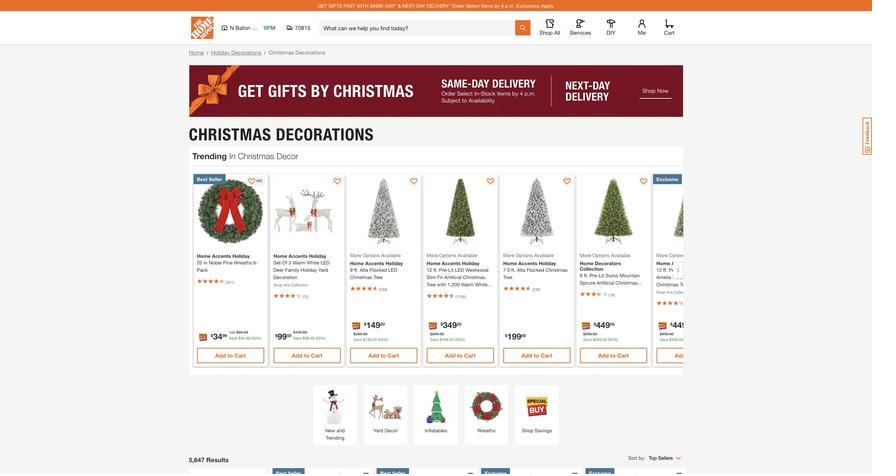 Task type: locate. For each thing, give the bounding box(es) containing it.
shop
[[539, 29, 553, 36], [273, 283, 283, 288], [656, 290, 666, 295], [522, 428, 533, 434]]

9 ft. alta flocked led christmas tree image
[[347, 174, 421, 249]]

collection inside home accents holiday set of 3 warm white led deer family holiday yard decoration shop this collection
[[291, 283, 308, 288]]

1 available from the left
[[381, 253, 401, 259]]

4 available from the left
[[611, 253, 630, 259]]

1 / from the left
[[207, 50, 208, 56]]

2 display image from the left
[[410, 178, 417, 185]]

0 horizontal spatial ( 230 )
[[379, 288, 387, 292]]

2 available from the left
[[458, 253, 477, 259]]

add
[[215, 353, 226, 359], [292, 353, 302, 359], [368, 353, 379, 359], [445, 353, 456, 359], [522, 353, 532, 359], [598, 353, 609, 359], [675, 353, 685, 359]]

/set $ 69 . 98 save $ 34 . 99 ( 50 %)
[[229, 331, 261, 341]]

0 horizontal spatial pine
[[223, 260, 233, 266]]

accents
[[212, 253, 231, 259], [289, 253, 308, 259], [365, 261, 384, 267], [442, 261, 461, 267], [518, 261, 537, 267], [672, 261, 691, 267]]

1 vertical spatial white
[[475, 282, 488, 288]]

1 horizontal spatial warm
[[461, 282, 474, 288]]

( inside $ 899 . 00 save $ 449 . 50 ( 50
[[684, 338, 685, 342]]

me button
[[631, 19, 653, 36]]

465
[[256, 179, 262, 183]]

2 add to cart from the left
[[292, 353, 322, 359]]

50 inside $ 149 50
[[380, 322, 385, 327]]

0 horizontal spatial /
[[207, 50, 208, 56]]

1 to from the left
[[227, 353, 233, 359]]

pre- up fir
[[439, 267, 448, 273]]

options inside more options available home accents holiday 7.5 ft. alta flocked christmas tree
[[516, 253, 533, 259]]

7.5 ft. pre-lit led sparkling amelia frosted pine artificial christmas tree with 600 warm white micro fairy lights image
[[586, 469, 687, 475]]

decor down christmas decorations
[[277, 151, 298, 161]]

pre- for 449
[[590, 273, 599, 279]]

0 horizontal spatial 12
[[427, 267, 432, 273]]

) for more options available home accents holiday 12 ft. pre-lit led westwood slim fir artificial christmas tree with 1,200 warm white micro fairy lights
[[465, 295, 466, 299]]

5,647 results
[[189, 457, 229, 464]]

yard right family
[[318, 267, 328, 273]]

display image
[[248, 178, 255, 185], [564, 178, 571, 185], [640, 178, 647, 185]]

accents for more options available home accents holiday 7.5 ft. alta flocked christmas tree
[[518, 261, 537, 267]]

select
[[466, 3, 480, 9]]

1 add from the left
[[215, 353, 226, 359]]

0 horizontal spatial pre-
[[439, 267, 448, 273]]

shop savings
[[522, 428, 552, 434]]

yard decor
[[373, 428, 398, 434]]

sparkling
[[695, 267, 716, 273]]

lit inside more options available home decorators collection 9 ft. pre-lit swiss mountain spruce artificial christmas tree with twinkly app controlled rgb lights
[[599, 273, 604, 279]]

99
[[278, 332, 287, 342], [222, 333, 227, 339], [246, 336, 250, 341], [305, 336, 309, 341]]

pre- inside more options available home decorators collection 9 ft. pre-lit swiss mountain spruce artificial christmas tree with twinkly app controlled rgb lights
[[590, 273, 599, 279]]

$ 34 99
[[211, 332, 227, 342]]

white down 'westwood'
[[475, 282, 488, 288]]

2 to from the left
[[304, 353, 309, 359]]

this down amelia
[[667, 290, 673, 295]]

2 horizontal spatial lit
[[678, 267, 683, 273]]

0 horizontal spatial artificial
[[444, 275, 462, 281]]

add to cart button down $ 899 . 00 save $ 449 . 50 ( 50 at right
[[656, 348, 724, 364]]

349
[[443, 321, 457, 330], [442, 338, 448, 342]]

christmas inside more options available home accents holiday 12 ft. pre-lit led westwood slim fir artificial christmas tree with 1,200 warm white micro fairy lights
[[463, 275, 485, 281]]

lit up 1,200
[[448, 267, 454, 273]]

0 horizontal spatial warm
[[293, 260, 305, 266]]

4 more from the left
[[580, 253, 591, 259]]

199
[[295, 331, 302, 335], [507, 332, 521, 342]]

0 vertical spatial trending
[[192, 151, 227, 161]]

led inside home accents holiday set of 3 warm white led deer family holiday yard decoration shop this collection
[[321, 260, 330, 266]]

1 horizontal spatial lit
[[599, 273, 604, 279]]

new and trending image
[[317, 389, 353, 426]]

1 horizontal spatial flocked
[[527, 267, 544, 273]]

ft. for 349
[[433, 267, 438, 273]]

inflatables link
[[418, 389, 454, 435]]

add to cart button down $ 299 . 00 save $ 149 . 50 ( 50 %)
[[350, 348, 417, 364]]

add to cart down $ 99 50 $ 199 . 00 save $ 99 . 50 ( 50 %)
[[292, 353, 322, 359]]

1 vertical spatial in
[[204, 260, 207, 266]]

options inside more options available home accents holiday 9 ft. alta flocked led christmas tree
[[363, 253, 380, 259]]

4 options from the left
[[592, 253, 610, 259]]

lights down 1,200
[[452, 289, 465, 295]]

3 add to cart button from the left
[[350, 348, 417, 364]]

5 to from the left
[[534, 353, 539, 359]]

add down $ 34 99
[[215, 353, 226, 359]]

display image
[[334, 178, 341, 185], [410, 178, 417, 185], [487, 178, 494, 185]]

with up "controlled"
[[590, 288, 599, 293]]

$ 899 . 00 save $ 449 . 50 ( 50 %)
[[583, 332, 618, 342]]

0 horizontal spatial in
[[204, 260, 207, 266]]

349 up "$ 699 . 00 save $ 349 . 50 ( 50 %)"
[[443, 321, 457, 330]]

shop left the all
[[539, 29, 553, 36]]

shop this collection link down frosted
[[656, 290, 691, 295]]

149 down $ 149 50
[[365, 338, 372, 342]]

5 add to cart button from the left
[[503, 348, 571, 364]]

2 12 from the left
[[656, 267, 662, 273]]

2 ( 230 ) from the left
[[532, 288, 540, 292]]

add down $ 899 . 00 save $ 449 . 50 ( 50 at right
[[675, 353, 685, 359]]

2 horizontal spatial artificial
[[701, 275, 719, 281]]

add down "$ 699 . 00 save $ 349 . 50 ( 50 %)"
[[445, 353, 456, 359]]

1 display image from the left
[[334, 178, 341, 185]]

4 add to cart from the left
[[445, 353, 476, 359]]

0 horizontal spatial 899
[[585, 332, 592, 337]]

get
[[318, 3, 327, 9]]

lights
[[452, 289, 465, 295], [615, 295, 629, 301]]

to for 7.5 ft. alta flocked christmas tree
[[534, 353, 539, 359]]

7.5
[[503, 267, 510, 273]]

add to cart button down $ 99 50 $ 199 . 00 save $ 99 . 50 ( 50 %)
[[273, 348, 341, 364]]

shop down amelia
[[656, 290, 666, 295]]

shop down decoration at the bottom left
[[273, 283, 283, 288]]

alta for christmas
[[360, 267, 368, 273]]

lit up frosted
[[678, 267, 683, 273]]

pre- up spruce at the bottom right of the page
[[590, 273, 599, 279]]

add down $ 299 . 00 save $ 149 . 50 ( 50 %)
[[368, 353, 379, 359]]

rouge
[[252, 24, 268, 31]]

899 inside the $ 899 . 00 save $ 449 . 50 ( 50 %)
[[585, 332, 592, 337]]

4 add to cart button from the left
[[427, 348, 494, 364]]

apply.
[[541, 3, 554, 9]]

00 inside $ 299 . 00 save $ 149 . 50 ( 50 %)
[[363, 332, 367, 337]]

artificial up 1,200
[[444, 275, 462, 281]]

warm right 3 on the bottom
[[293, 260, 305, 266]]

more for 349
[[427, 253, 438, 259]]

add to cart down "$ 699 . 00 save $ 349 . 50 ( 50 %)"
[[445, 353, 476, 359]]

) left app
[[614, 293, 615, 298]]

0 vertical spatial shop this collection link
[[273, 283, 308, 288]]

1 horizontal spatial wreaths
[[478, 428, 495, 434]]

lit inside more options available home accents holiday 12 ft. pre-lit led sparkling amelia frosted pine artificial christmas tree shop this collection
[[678, 267, 683, 273]]

20 in noble pine wreaths 6-pack image
[[193, 174, 268, 249]]

add to cart button for (
[[273, 348, 341, 364]]

1 display image from the left
[[248, 178, 255, 185]]

add to cart button for 12 ft. pre-lit led westwood slim fir artificial christmas tree with 1,200 warm white micro fairy lights
[[427, 348, 494, 364]]

%)
[[256, 336, 261, 341], [321, 336, 326, 341], [383, 338, 388, 342], [460, 338, 465, 342], [613, 338, 618, 342]]

services
[[570, 29, 591, 36]]

options for 349
[[439, 253, 456, 259]]

1 horizontal spatial display image
[[410, 178, 417, 185]]

449 up the $ 899 . 00 save $ 449 . 50 ( 50 %)
[[596, 321, 610, 330]]

wreaths
[[234, 260, 252, 266], [478, 428, 495, 434]]

1 horizontal spatial shop this collection link
[[656, 290, 691, 295]]

1 vertical spatial shop this collection link
[[656, 290, 691, 295]]

2 more options available link from the left
[[427, 252, 494, 259]]

alta inside more options available home accents holiday 9 ft. alta flocked led christmas tree
[[360, 267, 368, 273]]

149 up $ 299 . 00 save $ 149 . 50 ( 50 %)
[[366, 321, 380, 330]]

9 for 449
[[580, 273, 583, 279]]

1 horizontal spatial in
[[229, 151, 236, 161]]

more inside more options available home accents holiday 12 ft. pre-lit led westwood slim fir artificial christmas tree with 1,200 warm white micro fairy lights
[[427, 253, 438, 259]]

2 horizontal spatial collection
[[674, 290, 691, 295]]

899 for $ 899 . 00 save $ 449 . 50 ( 50
[[662, 332, 668, 337]]

yard inside home accents holiday set of 3 warm white led deer family holiday yard decoration shop this collection
[[318, 267, 328, 273]]

add to cart button down the $ 899 . 00 save $ 449 . 50 ( 50 %)
[[580, 348, 647, 364]]

collection inside more options available home accents holiday 12 ft. pre-lit led sparkling amelia frosted pine artificial christmas tree shop this collection
[[674, 290, 691, 295]]

white right 3 on the bottom
[[307, 260, 319, 266]]

0 horizontal spatial shop this collection link
[[273, 283, 308, 288]]

to for 9 ft. alta flocked led christmas tree
[[381, 353, 386, 359]]

34 down 69
[[241, 336, 245, 341]]

99 inside /set $ 69 . 98 save $ 34 . 99 ( 50 %)
[[246, 336, 250, 341]]

00
[[303, 331, 307, 335], [363, 332, 367, 337], [440, 332, 444, 337], [593, 332, 597, 337], [669, 332, 674, 337], [521, 333, 526, 339]]

to for (
[[304, 353, 309, 359]]

12 ft. pre-lit led westwood slim fir artificial christmas tree with 1,200 warm white micro fairy lights image
[[423, 174, 497, 249]]

ft. for 449
[[584, 273, 588, 279]]

1 alta from the left
[[360, 267, 368, 273]]

1 horizontal spatial /
[[264, 50, 266, 56]]

holiday
[[211, 49, 230, 56], [232, 253, 250, 259], [309, 253, 326, 259], [386, 261, 403, 267], [462, 261, 480, 267], [539, 261, 556, 267], [692, 261, 709, 267], [301, 267, 317, 273]]

trending
[[192, 151, 227, 161], [326, 435, 344, 441]]

2 horizontal spatial display image
[[640, 178, 647, 185]]

amelia
[[656, 275, 671, 281]]

add to cart down $ 299 . 00 save $ 149 . 50 ( 50 %)
[[368, 353, 399, 359]]

230 for led
[[380, 288, 386, 292]]

1 vertical spatial pine
[[690, 275, 700, 281]]

00 inside the $ 899 . 00 save $ 449 . 50 ( 50 %)
[[593, 332, 597, 337]]

230 for christmas
[[533, 288, 539, 292]]

1 vertical spatial trending
[[326, 435, 344, 441]]

christmas inside more options available home decorators collection 9 ft. pre-lit swiss mountain spruce artificial christmas tree with twinkly app controlled rgb lights
[[615, 280, 638, 286]]

9 ft. pre-lit swiss mountain spruce artificial christmas tree with twinkly app controlled rgb lights image
[[576, 174, 651, 249]]

1 vertical spatial yard
[[373, 428, 383, 434]]

2 vertical spatial collection
[[674, 290, 691, 295]]

70815
[[295, 24, 311, 31]]

0 vertical spatial decor
[[277, 151, 298, 161]]

add down $ 99 50 $ 199 . 00 save $ 99 . 50 ( 50 %)
[[292, 353, 302, 359]]

0 horizontal spatial lit
[[448, 267, 454, 273]]

%) inside the $ 899 . 00 save $ 449 . 50 ( 50 %)
[[613, 338, 618, 342]]

0 horizontal spatial lights
[[452, 289, 465, 295]]

4 add from the left
[[445, 353, 456, 359]]

9 inside more options available home accents holiday 9 ft. alta flocked led christmas tree
[[350, 267, 353, 273]]

add to cart down '$ 199 00'
[[522, 353, 552, 359]]

1 horizontal spatial 230
[[533, 288, 539, 292]]

2 more from the left
[[427, 253, 438, 259]]

) down more options available home accents holiday 7.5 ft. alta flocked christmas tree
[[539, 288, 540, 292]]

2 horizontal spatial display image
[[487, 178, 494, 185]]

shop all button
[[539, 19, 561, 36]]

1 horizontal spatial display image
[[564, 178, 571, 185]]

1 vertical spatial collection
[[291, 283, 308, 288]]

5 available from the left
[[687, 253, 707, 259]]

add to cart for 7.5 ft. alta flocked christmas tree
[[522, 353, 552, 359]]

34 left /set on the left of page
[[213, 332, 222, 342]]

alta inside more options available home accents holiday 7.5 ft. alta flocked christmas tree
[[517, 267, 525, 273]]

add to cart down $ 899 . 00 save $ 449 . 50 ( 50 at right
[[675, 353, 705, 359]]

more inside more options available home accents holiday 7.5 ft. alta flocked christmas tree
[[503, 253, 514, 259]]

1 horizontal spatial pine
[[690, 275, 700, 281]]

this down decoration at the bottom left
[[284, 283, 290, 288]]

0 horizontal spatial display image
[[248, 178, 255, 185]]

in
[[229, 151, 236, 161], [204, 260, 207, 266]]

0 horizontal spatial alta
[[360, 267, 368, 273]]

add to cart button for 7.5 ft. alta flocked christmas tree
[[503, 348, 571, 364]]

) down more options available home accents holiday 9 ft. alta flocked led christmas tree
[[386, 288, 387, 292]]

savings
[[535, 428, 552, 434]]

699
[[432, 332, 439, 337]]

0 vertical spatial collection
[[580, 266, 603, 272]]

yard
[[318, 267, 328, 273], [373, 428, 383, 434]]

0 horizontal spatial display image
[[334, 178, 341, 185]]

add to cart button for 9 ft. pre-lit swiss mountain spruce artificial christmas tree with twinkly app controlled rgb lights
[[580, 348, 647, 364]]

collection
[[580, 266, 603, 272], [291, 283, 308, 288], [674, 290, 691, 295]]

1 vertical spatial decor
[[385, 428, 398, 434]]

3 add to cart from the left
[[368, 353, 399, 359]]

options inside more options available home decorators collection 9 ft. pre-lit swiss mountain spruce artificial christmas tree with twinkly app controlled rgb lights
[[592, 253, 610, 259]]

3 available from the left
[[534, 253, 554, 259]]

1 horizontal spatial lights
[[615, 295, 629, 301]]

save inside "$ 699 . 00 save $ 349 . 50 ( 50 %)"
[[430, 338, 439, 342]]

accents inside more options available home accents holiday 12 ft. pre-lit led westwood slim fir artificial christmas tree with 1,200 warm white micro fairy lights
[[442, 261, 461, 267]]

1 vertical spatial 349
[[442, 338, 448, 342]]

149
[[366, 321, 380, 330], [365, 338, 372, 342]]

0 vertical spatial pine
[[223, 260, 233, 266]]

251
[[227, 280, 233, 285]]

1 more from the left
[[350, 253, 361, 259]]

0 horizontal spatial yard
[[318, 267, 328, 273]]

1 230 from the left
[[380, 288, 386, 292]]

) for more options available home decorators collection 9 ft. pre-lit swiss mountain spruce artificial christmas tree with twinkly app controlled rgb lights
[[614, 293, 615, 298]]

1 vertical spatial wreaths
[[478, 428, 495, 434]]

1 more options available link from the left
[[350, 252, 417, 259]]

899 inside $ 899 . 00 save $ 449 . 50 ( 50
[[662, 332, 668, 337]]

tree inside more options available home accents holiday 9 ft. alta flocked led christmas tree
[[374, 275, 383, 281]]

christmas inside more options available home accents holiday 7.5 ft. alta flocked christmas tree
[[545, 267, 568, 273]]

decor down yard decor image
[[385, 428, 398, 434]]

add to cart for 12 ft. pre-lit led westwood slim fir artificial christmas tree with 1,200 warm white micro fairy lights
[[445, 353, 476, 359]]

0 horizontal spatial trending
[[192, 151, 227, 161]]

1 horizontal spatial yard
[[373, 428, 383, 434]]

lit left swiss
[[599, 273, 604, 279]]

4 more options available link from the left
[[580, 252, 647, 259]]

1 899 from the left
[[585, 332, 592, 337]]

230
[[380, 288, 386, 292], [533, 288, 539, 292]]

5 add from the left
[[522, 353, 532, 359]]

with down fir
[[437, 282, 446, 288]]

collection up spruce at the bottom right of the page
[[580, 266, 603, 272]]

$ 99 50 $ 199 . 00 save $ 99 . 50 ( 50 %)
[[275, 331, 326, 342]]

*order
[[451, 3, 465, 9]]

add to cart
[[215, 353, 246, 359], [292, 353, 322, 359], [368, 353, 399, 359], [445, 353, 476, 359], [522, 353, 552, 359], [598, 353, 629, 359], [675, 353, 705, 359]]

artificial inside more options available home decorators collection 9 ft. pre-lit swiss mountain spruce artificial christmas tree with twinkly app controlled rgb lights
[[597, 280, 614, 286]]

0 horizontal spatial wreaths
[[234, 260, 252, 266]]

home inside more options available home decorators collection 9 ft. pre-lit swiss mountain spruce artificial christmas tree with twinkly app controlled rgb lights
[[580, 261, 594, 267]]

12 for slim
[[427, 267, 432, 273]]

trending inside new and trending
[[326, 435, 344, 441]]

set of 3 warm white led deer family holiday yard decoration image
[[270, 174, 344, 249]]

available for 449
[[611, 253, 630, 259]]

shop this collection link down decoration at the bottom left
[[273, 283, 308, 288]]

add for (
[[292, 353, 302, 359]]

alta
[[360, 267, 368, 273], [517, 267, 525, 273]]

149 inside $ 299 . 00 save $ 149 . 50 ( 50 %)
[[365, 338, 372, 342]]

0 horizontal spatial 199
[[295, 331, 302, 335]]

1 horizontal spatial this
[[667, 290, 673, 295]]

1 vertical spatial this
[[667, 290, 673, 295]]

trending in christmas decor
[[192, 151, 298, 161]]

2 horizontal spatial pre-
[[669, 267, 678, 273]]

00 inside '$ 199 00'
[[521, 333, 526, 339]]

save inside the $ 899 . 00 save $ 449 . 50 ( 50 %)
[[583, 338, 592, 342]]

yard down yard decor image
[[373, 428, 383, 434]]

12 inside more options available home accents holiday 12 ft. pre-lit led westwood slim fir artificial christmas tree with 1,200 warm white micro fairy lights
[[427, 267, 432, 273]]

pre- for 349
[[439, 267, 448, 273]]

christmas
[[269, 49, 294, 56], [189, 124, 271, 145], [238, 151, 274, 161], [545, 267, 568, 273], [350, 275, 372, 281], [463, 275, 485, 281], [615, 280, 638, 286], [656, 282, 679, 288]]

pack
[[197, 267, 208, 273]]

0 vertical spatial yard
[[318, 267, 328, 273]]

add to cart down the $ 899 . 00 save $ 449 . 50 ( 50 %)
[[598, 353, 629, 359]]

2 alta from the left
[[517, 267, 525, 273]]

delivery
[[427, 3, 449, 9]]

3 more from the left
[[503, 253, 514, 259]]

( 230 ) down more options available home accents holiday 7.5 ft. alta flocked christmas tree
[[532, 288, 540, 292]]

0 horizontal spatial collection
[[291, 283, 308, 288]]

pre- inside more options available home accents holiday 12 ft. pre-lit led sparkling amelia frosted pine artificial christmas tree shop this collection
[[669, 267, 678, 273]]

lit for 349
[[448, 267, 454, 273]]

trending up best seller
[[192, 151, 227, 161]]

2 flocked from the left
[[527, 267, 544, 273]]

/ down 9pm
[[264, 50, 266, 56]]

pre- up frosted
[[669, 267, 678, 273]]

349 inside "$ 699 . 00 save $ 349 . 50 ( 50 %)"
[[442, 338, 448, 342]]

0 horizontal spatial white
[[307, 260, 319, 266]]

3 display image from the left
[[640, 178, 647, 185]]

3 to from the left
[[381, 353, 386, 359]]

230 down more options available home accents holiday 7.5 ft. alta flocked christmas tree
[[533, 288, 539, 292]]

449 down $ 449
[[672, 338, 678, 342]]

noble
[[209, 260, 222, 266]]

1 horizontal spatial trending
[[326, 435, 344, 441]]

with inside more options available home accents holiday 12 ft. pre-lit led westwood slim fir artificial christmas tree with 1,200 warm white micro fairy lights
[[437, 282, 446, 288]]

2 899 from the left
[[662, 332, 668, 337]]

add to cart for (
[[292, 353, 322, 359]]

options for 449
[[592, 253, 610, 259]]

the home depot logo image
[[191, 17, 213, 39]]

3 options from the left
[[516, 253, 533, 259]]

wreaths image
[[468, 389, 505, 426]]

5 more from the left
[[656, 253, 668, 259]]

2 add from the left
[[292, 353, 302, 359]]

6-
[[253, 260, 258, 266]]

yard decor image
[[367, 389, 404, 426]]

1 horizontal spatial artificial
[[597, 280, 614, 286]]

options
[[363, 253, 380, 259], [439, 253, 456, 259], [516, 253, 533, 259], [592, 253, 610, 259], [669, 253, 686, 259]]

0 vertical spatial white
[[307, 260, 319, 266]]

items
[[481, 3, 493, 9]]

pine down "sparkling"
[[690, 275, 700, 281]]

add to cart button down "$ 699 . 00 save $ 349 . 50 ( 50 %)"
[[427, 348, 494, 364]]

add to cart button down $ 34 99
[[197, 348, 264, 364]]

artificial down "sparkling"
[[701, 275, 719, 281]]

1 options from the left
[[363, 253, 380, 259]]

white inside home accents holiday set of 3 warm white led deer family holiday yard decoration shop this collection
[[307, 260, 319, 266]]

set
[[273, 260, 281, 266]]

$ inside '$ 199 00'
[[505, 333, 507, 339]]

lit inside more options available home accents holiday 12 ft. pre-lit led westwood slim fir artificial christmas tree with 1,200 warm white micro fairy lights
[[448, 267, 454, 273]]

1 ( 230 ) from the left
[[379, 288, 387, 292]]

%) inside /set $ 69 . 98 save $ 34 . 99 ( 50 %)
[[256, 336, 261, 341]]

options inside more options available home accents holiday 12 ft. pre-lit led westwood slim fir artificial christmas tree with 1,200 warm white micro fairy lights
[[439, 253, 456, 259]]

frosted
[[672, 275, 689, 281]]

shop inside "button"
[[539, 29, 553, 36]]

new and trending
[[325, 428, 345, 441]]

449 down $ 449 50
[[595, 338, 601, 342]]

1 horizontal spatial white
[[475, 282, 488, 288]]

1 horizontal spatial 9
[[580, 273, 583, 279]]

save inside $ 899 . 00 save $ 449 . 50 ( 50
[[660, 338, 668, 342]]

349 down $ 349 50
[[442, 338, 448, 342]]

1 horizontal spatial 12
[[656, 267, 662, 273]]

warm
[[293, 260, 305, 266], [461, 282, 474, 288]]

What can we help you find today? search field
[[324, 21, 515, 35]]

add to cart button down '$ 199 00'
[[503, 348, 571, 364]]

more inside more options available home accents holiday 9 ft. alta flocked led christmas tree
[[350, 253, 361, 259]]

ft.
[[354, 267, 358, 273], [433, 267, 438, 273], [511, 267, 516, 273], [663, 267, 668, 273], [584, 273, 588, 279]]

6 add to cart from the left
[[598, 353, 629, 359]]

6 to from the left
[[610, 353, 616, 359]]

%) inside "$ 699 . 00 save $ 349 . 50 ( 50 %)"
[[460, 338, 465, 342]]

trending down new
[[326, 435, 344, 441]]

this inside home accents holiday set of 3 warm white led deer family holiday yard decoration shop this collection
[[284, 283, 290, 288]]

home inside more options available home accents holiday 12 ft. pre-lit led westwood slim fir artificial christmas tree with 1,200 warm white micro fairy lights
[[427, 261, 440, 267]]

artificial up twinkly at the bottom right of the page
[[597, 280, 614, 286]]

12 up amelia
[[656, 267, 662, 273]]

3 add from the left
[[368, 353, 379, 359]]

2 options from the left
[[439, 253, 456, 259]]

warm inside home accents holiday set of 3 warm white led deer family holiday yard decoration shop this collection
[[293, 260, 305, 266]]

3 display image from the left
[[487, 178, 494, 185]]

6 add to cart button from the left
[[580, 348, 647, 364]]

pre- inside more options available home accents holiday 12 ft. pre-lit led westwood slim fir artificial christmas tree with 1,200 warm white micro fairy lights
[[439, 267, 448, 273]]

5 options from the left
[[669, 253, 686, 259]]

shop this collection link
[[273, 283, 308, 288], [656, 290, 691, 295]]

available for 149
[[381, 253, 401, 259]]

add down '$ 199 00'
[[522, 353, 532, 359]]

led inside more options available home accents holiday 12 ft. pre-lit led westwood slim fir artificial christmas tree with 1,200 warm white micro fairy lights
[[455, 267, 464, 273]]

controlled
[[580, 295, 602, 301]]

) right fairy
[[465, 295, 466, 299]]

pre-
[[439, 267, 448, 273], [669, 267, 678, 273], [590, 273, 599, 279]]

34 inside /set $ 69 . 98 save $ 34 . 99 ( 50 %)
[[241, 336, 245, 341]]

save inside $ 299 . 00 save $ 149 . 50 ( 50 %)
[[354, 338, 362, 342]]

0 horizontal spatial 230
[[380, 288, 386, 292]]

to
[[227, 353, 233, 359], [304, 353, 309, 359], [381, 353, 386, 359], [457, 353, 463, 359], [534, 353, 539, 359], [610, 353, 616, 359], [687, 353, 692, 359]]

0 horizontal spatial flocked
[[370, 267, 387, 273]]

230 down more options available home accents holiday 9 ft. alta flocked led christmas tree
[[380, 288, 386, 292]]

34
[[213, 332, 222, 342], [241, 336, 245, 341]]

( inside /set $ 69 . 98 save $ 34 . 99 ( 50 %)
[[251, 336, 252, 341]]

1 horizontal spatial 899
[[662, 332, 668, 337]]

/ right "home" link
[[207, 50, 208, 56]]

0 vertical spatial wreaths
[[234, 260, 252, 266]]

1 12 from the left
[[427, 267, 432, 273]]

5 add to cart from the left
[[522, 353, 552, 359]]

available inside more options available home accents holiday 12 ft. pre-lit led westwood slim fir artificial christmas tree with 1,200 warm white micro fairy lights
[[458, 253, 477, 259]]

0 vertical spatial warm
[[293, 260, 305, 266]]

$ 349 50
[[441, 321, 461, 330]]

1 vertical spatial 149
[[365, 338, 372, 342]]

00 inside $ 99 50 $ 199 . 00 save $ 99 . 50 ( 50 %)
[[303, 331, 307, 335]]

1 flocked from the left
[[370, 267, 387, 273]]

add to cart down $ 34 99
[[215, 353, 246, 359]]

more
[[350, 253, 361, 259], [427, 253, 438, 259], [503, 253, 514, 259], [580, 253, 591, 259], [656, 253, 668, 259]]

ft. for 149
[[354, 267, 358, 273]]

home inside more options available home accents holiday 7.5 ft. alta flocked christmas tree
[[503, 261, 517, 267]]

0 vertical spatial 149
[[366, 321, 380, 330]]

1 horizontal spatial 199
[[507, 332, 521, 342]]

more options available link for 149
[[350, 252, 417, 259]]

wreaths down wreaths image
[[478, 428, 495, 434]]

led for more options available home accents holiday 9 ft. alta flocked led christmas tree
[[388, 267, 397, 273]]

99 inside $ 34 99
[[222, 333, 227, 339]]

1 horizontal spatial collection
[[580, 266, 603, 272]]

display image for more options available home accents holiday 7.5 ft. alta flocked christmas tree
[[564, 178, 571, 185]]

with inside more options available home decorators collection 9 ft. pre-lit swiss mountain spruce artificial christmas tree with twinkly app controlled rgb lights
[[590, 288, 599, 293]]

ft. inside more options available home accents holiday 12 ft. pre-lit led westwood slim fir artificial christmas tree with 1,200 warm white micro fairy lights
[[433, 267, 438, 273]]

warm right 1,200
[[461, 282, 474, 288]]

0 horizontal spatial with
[[437, 282, 446, 288]]

fairy
[[440, 289, 451, 295]]

artificial inside more options available home accents holiday 12 ft. pre-lit led westwood slim fir artificial christmas tree with 1,200 warm white micro fairy lights
[[444, 275, 462, 281]]

spruce
[[580, 280, 595, 286]]

1 horizontal spatial 34
[[241, 336, 245, 341]]

cart for 9 ft. alta flocked led christmas tree's add to cart button
[[388, 353, 399, 359]]

9
[[350, 267, 353, 273], [580, 273, 583, 279]]

1 vertical spatial warm
[[461, 282, 474, 288]]

) for more options available home accents holiday 9 ft. alta flocked led christmas tree
[[386, 288, 387, 292]]

2 display image from the left
[[564, 178, 571, 185]]

flocked inside more options available home accents holiday 7.5 ft. alta flocked christmas tree
[[527, 267, 544, 273]]

6 add from the left
[[598, 353, 609, 359]]

add down the $ 899 . 00 save $ 449 . 50 ( 50 %)
[[598, 353, 609, 359]]

2 / from the left
[[264, 50, 266, 56]]

( inside the $ 899 . 00 save $ 449 . 50 ( 50 %)
[[608, 338, 609, 342]]

449
[[596, 321, 610, 330], [673, 321, 687, 330], [595, 338, 601, 342], [672, 338, 678, 342]]

wreaths left '6-'
[[234, 260, 252, 266]]

available inside more options available home accents holiday 9 ft. alta flocked led christmas tree
[[381, 253, 401, 259]]

1 horizontal spatial pre-
[[590, 273, 599, 279]]

collection up ( 72 )
[[291, 283, 308, 288]]

shop left the savings
[[522, 428, 533, 434]]

1 horizontal spatial decor
[[385, 428, 398, 434]]

( 230 ) down more options available home accents holiday 9 ft. alta flocked led christmas tree
[[379, 288, 387, 292]]

1 horizontal spatial with
[[590, 288, 599, 293]]

0 vertical spatial this
[[284, 283, 290, 288]]

4 to from the left
[[457, 353, 463, 359]]

collection down frosted
[[674, 290, 691, 295]]

50 inside $ 349 50
[[457, 322, 461, 327]]

ft. inside more options available home accents holiday 9 ft. alta flocked led christmas tree
[[354, 267, 358, 273]]

0 horizontal spatial 9
[[350, 267, 353, 273]]

1 horizontal spatial ( 230 )
[[532, 288, 540, 292]]

0 horizontal spatial this
[[284, 283, 290, 288]]

pine right noble
[[223, 260, 233, 266]]

12 up slim
[[427, 267, 432, 273]]

sponsored banner image
[[189, 65, 683, 117]]

2 add to cart button from the left
[[273, 348, 341, 364]]

9 for 149
[[350, 267, 353, 273]]

1,200
[[448, 282, 460, 288]]

2 230 from the left
[[533, 288, 539, 292]]

300l clear mini standard lights (2-pack) image
[[272, 469, 373, 475]]

save inside $ 99 50 $ 199 . 00 save $ 99 . 50 ( 50 %)
[[293, 336, 302, 341]]

add to cart button
[[197, 348, 264, 364], [273, 348, 341, 364], [350, 348, 417, 364], [427, 348, 494, 364], [503, 348, 571, 364], [580, 348, 647, 364], [656, 348, 724, 364]]

1 horizontal spatial alta
[[517, 267, 525, 273]]

lights down app
[[615, 295, 629, 301]]

cart for add to cart button associated with 9 ft. pre-lit swiss mountain spruce artificial christmas tree with twinkly app controlled rgb lights
[[617, 353, 629, 359]]



Task type: describe. For each thing, give the bounding box(es) containing it.
yard decor link
[[367, 389, 404, 435]]

cart for add to cart button associated with 12 ft. pre-lit led westwood slim fir artificial christmas tree with 1,200 warm white micro fairy lights
[[464, 353, 476, 359]]

7 to from the left
[[687, 353, 692, 359]]

inflatables image
[[418, 389, 454, 426]]

available for 349
[[458, 253, 477, 259]]

lights inside more options available home decorators collection 9 ft. pre-lit swiss mountain spruce artificial christmas tree with twinkly app controlled rgb lights
[[615, 295, 629, 301]]

best
[[197, 176, 207, 182]]

fast
[[344, 3, 355, 9]]

12 ft. pre-lit led sparkling amelia frosted pine artificial christmas tree image
[[653, 174, 727, 249]]

warm inside more options available home accents holiday 12 ft. pre-lit led westwood slim fir artificial christmas tree with 1,200 warm white micro fairy lights
[[461, 282, 474, 288]]

get gifts fast with same-day* & next-day delivery *order select items by 4 p.m. exclusions apply.
[[318, 3, 554, 9]]

$ inside $ 349 50
[[441, 322, 443, 327]]

$ inside $ 34 99
[[211, 333, 213, 339]]

save for $ 899 . 00 save $ 449 . 50 ( 50 %)
[[583, 338, 592, 342]]

swiss
[[605, 273, 618, 279]]

options inside more options available home accents holiday 12 ft. pre-lit led sparkling amelia frosted pine artificial christmas tree shop this collection
[[669, 253, 686, 259]]

to for 12 ft. pre-lit led westwood slim fir artificial christmas tree with 1,200 warm white micro fairy lights
[[457, 353, 463, 359]]

0 horizontal spatial decor
[[277, 151, 298, 161]]

wreaths inside 'home accents holiday 20 in noble pine wreaths 6- pack'
[[234, 260, 252, 266]]

72
[[303, 295, 308, 299]]

0 vertical spatial in
[[229, 151, 236, 161]]

cart for 7th add to cart button
[[694, 353, 705, 359]]

app
[[618, 288, 627, 293]]

299
[[356, 332, 362, 337]]

20
[[197, 260, 202, 266]]

results
[[206, 457, 229, 464]]

shop savings image
[[519, 389, 555, 426]]

( 1705 )
[[456, 295, 466, 299]]

p.m.
[[505, 3, 515, 9]]

more for 449
[[580, 253, 591, 259]]

home link
[[189, 49, 204, 56]]

7.5 ft. pre-lit led wesley pine artificial christmas tree with 550 color changing mini lights image
[[481, 469, 582, 475]]

lit for 449
[[599, 273, 604, 279]]

home inside more options available home accents holiday 12 ft. pre-lit led sparkling amelia frosted pine artificial christmas tree shop this collection
[[656, 261, 670, 267]]

same-
[[370, 3, 385, 9]]

wreaths link
[[468, 389, 505, 435]]

pine inside 'home accents holiday 20 in noble pine wreaths 6- pack'
[[223, 260, 233, 266]]

top
[[649, 456, 657, 462]]

more inside more options available home accents holiday 12 ft. pre-lit led sparkling amelia frosted pine artificial christmas tree shop this collection
[[656, 253, 668, 259]]

70815 button
[[287, 24, 311, 31]]

best seller
[[197, 176, 222, 182]]

with
[[357, 3, 369, 9]]

) down 'home accents holiday 20 in noble pine wreaths 6- pack'
[[233, 280, 234, 285]]

more for 149
[[350, 253, 361, 259]]

) down home accents holiday set of 3 warm white led deer family holiday yard decoration shop this collection
[[308, 295, 308, 299]]

( inside $ 99 50 $ 199 . 00 save $ 99 . 50 ( 50 %)
[[316, 336, 317, 341]]

home / holiday decorations / christmas decorations
[[189, 49, 325, 56]]

accents inside 'home accents holiday 20 in noble pine wreaths 6- pack'
[[212, 253, 231, 259]]

led for more options available home accents holiday 12 ft. pre-lit led sparkling amelia frosted pine artificial christmas tree shop this collection
[[685, 267, 694, 273]]

led for more options available home accents holiday 12 ft. pre-lit led westwood slim fir artificial christmas tree with 1,200 warm white micro fairy lights
[[455, 267, 464, 273]]

more options available home accents holiday 7.5 ft. alta flocked christmas tree
[[503, 253, 568, 281]]

sort by: top sellers
[[628, 456, 673, 462]]

( inside $ 299 . 00 save $ 149 . 50 ( 50 %)
[[378, 338, 379, 342]]

save for $ 899 . 00 save $ 449 . 50 ( 50
[[660, 338, 668, 342]]

holiday inside more options available home accents holiday 12 ft. pre-lit led sparkling amelia frosted pine artificial christmas tree shop this collection
[[692, 261, 709, 267]]

199 inside $ 99 50 $ 199 . 00 save $ 99 . 50 ( 50 %)
[[295, 331, 302, 335]]

$ inside $ 149 50
[[364, 322, 366, 327]]

1 add to cart button from the left
[[197, 348, 264, 364]]

gifts
[[328, 3, 342, 9]]

flocked for christmas
[[527, 267, 544, 273]]

add for 9 ft. alta flocked led christmas tree
[[368, 353, 379, 359]]

holiday inside 'home accents holiday 20 in noble pine wreaths 6- pack'
[[232, 253, 250, 259]]

by:
[[639, 456, 645, 462]]

( inside "$ 699 . 00 save $ 349 . 50 ( 50 %)"
[[455, 338, 456, 342]]

tree inside more options available home decorators collection 9 ft. pre-lit swiss mountain spruce artificial christmas tree with twinkly app controlled rgb lights
[[580, 288, 589, 293]]

display image inside 465 dropdown button
[[248, 178, 255, 185]]

0 horizontal spatial 34
[[213, 332, 222, 342]]

0 vertical spatial 349
[[443, 321, 457, 330]]

twinkly
[[601, 288, 616, 293]]

micro
[[427, 289, 439, 295]]

100l warm white smooth mini led lights with green wire (3-pack) image
[[377, 469, 478, 475]]

%) for 349
[[460, 338, 465, 342]]

flocked for led
[[370, 267, 387, 273]]

$ 449
[[670, 321, 687, 330]]

holiday inside more options available home accents holiday 7.5 ft. alta flocked christmas tree
[[539, 261, 556, 267]]

$ 199 00
[[505, 332, 526, 342]]

cart link
[[662, 19, 677, 36]]

and
[[337, 428, 345, 434]]

deer
[[273, 267, 284, 273]]

shop inside more options available home accents holiday 12 ft. pre-lit led sparkling amelia frosted pine artificial christmas tree shop this collection
[[656, 290, 666, 295]]

decor inside 'link'
[[385, 428, 398, 434]]

accents for more options available home accents holiday 12 ft. pre-lit led westwood slim fir artificial christmas tree with 1,200 warm white micro fairy lights
[[442, 261, 461, 267]]

%) for 449
[[613, 338, 618, 342]]

&
[[398, 3, 401, 9]]

465 button
[[245, 176, 266, 186]]

services button
[[569, 19, 592, 36]]

/set
[[229, 331, 235, 335]]

( 18 )
[[609, 293, 615, 298]]

449 inside $ 899 . 00 save $ 449 . 50 ( 50
[[672, 338, 678, 342]]

$ inside $ 449 50
[[594, 322, 596, 327]]

christmas inside more options available home accents holiday 12 ft. pre-lit led sparkling amelia frosted pine artificial christmas tree shop this collection
[[656, 282, 679, 288]]

white inside more options available home accents holiday 12 ft. pre-lit led westwood slim fir artificial christmas tree with 1,200 warm white micro fairy lights
[[475, 282, 488, 288]]

add for 7.5 ft. alta flocked christmas tree
[[522, 353, 532, 359]]

add for 12 ft. pre-lit led westwood slim fir artificial christmas tree with 1,200 warm white micro fairy lights
[[445, 353, 456, 359]]

baton
[[236, 24, 250, 31]]

more options available home accents holiday 12 ft. pre-lit led westwood slim fir artificial christmas tree with 1,200 warm white micro fairy lights
[[427, 253, 488, 295]]

ft. inside more options available home accents holiday 7.5 ft. alta flocked christmas tree
[[511, 267, 516, 273]]

fir
[[437, 275, 443, 281]]

1 add to cart from the left
[[215, 353, 246, 359]]

899 for $ 899 . 00 save $ 449 . 50 ( 50 %)
[[585, 332, 592, 337]]

family
[[285, 267, 299, 273]]

shop this collection link for 12 ft. pre-lit led sparkling amelia frosted pine artificial christmas tree
[[656, 290, 691, 295]]

mountain
[[620, 273, 640, 279]]

( 230 ) for christmas
[[532, 288, 540, 292]]

12 for amelia
[[656, 267, 662, 273]]

save inside /set $ 69 . 98 save $ 34 . 99 ( 50 %)
[[229, 336, 237, 341]]

shop this collection link for set of 3 warm white led deer family holiday yard decoration
[[273, 283, 308, 288]]

home inside home accents holiday set of 3 warm white led deer family holiday yard decoration shop this collection
[[273, 253, 287, 259]]

%) inside $ 99 50 $ 199 . 00 save $ 99 . 50 ( 50 %)
[[321, 336, 326, 341]]

sellers
[[658, 456, 673, 462]]

holiday inside more options available home accents holiday 9 ft. alta flocked led christmas tree
[[386, 261, 403, 267]]

lights inside more options available home accents holiday 12 ft. pre-lit led westwood slim fir artificial christmas tree with 1,200 warm white micro fairy lights
[[452, 289, 465, 295]]

exclusive
[[656, 176, 678, 182]]

home inside more options available home accents holiday 9 ft. alta flocked led christmas tree
[[350, 261, 364, 267]]

shop savings link
[[519, 389, 555, 435]]

7 add from the left
[[675, 353, 685, 359]]

$ 299 . 00 save $ 149 . 50 ( 50 %)
[[354, 332, 388, 342]]

more options available home decorators collection 9 ft. pre-lit swiss mountain spruce artificial christmas tree with twinkly app controlled rgb lights
[[580, 253, 640, 301]]

sort
[[628, 456, 637, 462]]

feedback link image
[[863, 118, 872, 155]]

add for 9 ft. pre-lit swiss mountain spruce artificial christmas tree with twinkly app controlled rgb lights
[[598, 353, 609, 359]]

diy
[[607, 29, 616, 36]]

add to cart button for 9 ft. alta flocked led christmas tree
[[350, 348, 417, 364]]

cart for add to cart button related to 7.5 ft. alta flocked christmas tree
[[541, 353, 552, 359]]

decoration
[[273, 275, 297, 281]]

$ inside $ 449
[[670, 322, 673, 327]]

00 for $ 299 . 00 save $ 149 . 50 ( 50 %)
[[363, 332, 367, 337]]

available inside more options available home accents holiday 12 ft. pre-lit led sparkling amelia frosted pine artificial christmas tree shop this collection
[[687, 253, 707, 259]]

save for $ 699 . 00 save $ 349 . 50 ( 50 %)
[[430, 338, 439, 342]]

449 inside the $ 899 . 00 save $ 449 . 50 ( 50 %)
[[595, 338, 601, 342]]

3 more options available link from the left
[[503, 252, 571, 259]]

18
[[610, 293, 614, 298]]

to for 9 ft. pre-lit swiss mountain spruce artificial christmas tree with twinkly app controlled rgb lights
[[610, 353, 616, 359]]

4
[[501, 3, 504, 9]]

artificial inside more options available home accents holiday 12 ft. pre-lit led sparkling amelia frosted pine artificial christmas tree shop this collection
[[701, 275, 719, 281]]

this inside more options available home accents holiday 12 ft. pre-lit led sparkling amelia frosted pine artificial christmas tree shop this collection
[[667, 290, 673, 295]]

diy button
[[600, 19, 622, 36]]

5 more options available link from the left
[[656, 252, 724, 259]]

more options available link for 449
[[580, 252, 647, 259]]

9pm
[[264, 24, 276, 31]]

holiday decorations link
[[211, 49, 261, 56]]

in inside 'home accents holiday 20 in noble pine wreaths 6- pack'
[[204, 260, 207, 266]]

00 for $ 899 . 00 save $ 449 . 50 ( 50 %)
[[593, 332, 597, 337]]

shop inside home accents holiday set of 3 warm white led deer family holiday yard decoration shop this collection
[[273, 283, 283, 288]]

all
[[554, 29, 560, 36]]

collection inside more options available home decorators collection 9 ft. pre-lit swiss mountain spruce artificial christmas tree with twinkly app controlled rgb lights
[[580, 266, 603, 272]]

7 add to cart from the left
[[675, 353, 705, 359]]

n
[[230, 24, 234, 31]]

more options available link for 349
[[427, 252, 494, 259]]

add to cart for 9 ft. alta flocked led christmas tree
[[368, 353, 399, 359]]

( 230 ) for led
[[379, 288, 387, 292]]

seller
[[209, 176, 222, 182]]

tree inside more options available home accents holiday 12 ft. pre-lit led sparkling amelia frosted pine artificial christmas tree shop this collection
[[680, 282, 689, 288]]

display image for more options available home decorators collection 9 ft. pre-lit swiss mountain spruce artificial christmas tree with twinkly app controlled rgb lights
[[640, 178, 647, 185]]

day*
[[385, 3, 397, 9]]

by
[[494, 3, 500, 9]]

rgb
[[604, 295, 614, 301]]

pine inside more options available home accents holiday 12 ft. pre-lit led sparkling amelia frosted pine artificial christmas tree shop this collection
[[690, 275, 700, 281]]

cart for add to cart button related to (
[[311, 353, 322, 359]]

tree inside more options available home accents holiday 12 ft. pre-lit led westwood slim fir artificial christmas tree with 1,200 warm white micro fairy lights
[[427, 282, 436, 288]]

7.5 ft. alta flocked christmas tree image
[[500, 174, 574, 249]]

available inside more options available home accents holiday 7.5 ft. alta flocked christmas tree
[[534, 253, 554, 259]]

449 up $ 899 . 00 save $ 449 . 50 ( 50 at right
[[673, 321, 687, 330]]

new and trending link
[[317, 389, 353, 442]]

of
[[282, 260, 287, 266]]

decorators
[[595, 261, 621, 267]]

yard inside 'link'
[[373, 428, 383, 434]]

save for $ 299 . 00 save $ 149 . 50 ( 50 %)
[[354, 338, 362, 342]]

add to cart for 9 ft. pre-lit swiss mountain spruce artificial christmas tree with twinkly app controlled rgb lights
[[598, 353, 629, 359]]

cart for 7th add to cart button from right
[[234, 353, 246, 359]]

alta for tree
[[517, 267, 525, 273]]

westwood
[[465, 267, 488, 273]]

00 for $ 899 . 00 save $ 449 . 50 ( 50
[[669, 332, 674, 337]]

%) for 149
[[383, 338, 388, 342]]

exclusions
[[516, 3, 540, 9]]

7 add to cart button from the left
[[656, 348, 724, 364]]

display image for 149
[[410, 178, 417, 185]]

accents for more options available home accents holiday 9 ft. alta flocked led christmas tree
[[365, 261, 384, 267]]

home accents holiday 20 in noble pine wreaths 6- pack
[[197, 253, 258, 273]]

$ 899 . 00 save $ 449 . 50 ( 50
[[660, 332, 690, 342]]

christmas inside more options available home accents holiday 9 ft. alta flocked led christmas tree
[[350, 275, 372, 281]]

more options available home accents holiday 12 ft. pre-lit led sparkling amelia frosted pine artificial christmas tree shop this collection
[[656, 253, 719, 295]]

display image for 349
[[487, 178, 494, 185]]

00 for $ 699 . 00 save $ 349 . 50 ( 50 %)
[[440, 332, 444, 337]]

home accents holiday set of 3 warm white led deer family holiday yard decoration shop this collection
[[273, 253, 330, 288]]

options for 149
[[363, 253, 380, 259]]

ft. inside more options available home accents holiday 12 ft. pre-lit led sparkling amelia frosted pine artificial christmas tree shop this collection
[[663, 267, 668, 273]]

5,647
[[189, 457, 205, 464]]

) for more options available home accents holiday 7.5 ft. alta flocked christmas tree
[[539, 288, 540, 292]]

accents inside home accents holiday set of 3 warm white led deer family holiday yard decoration shop this collection
[[289, 253, 308, 259]]

day
[[416, 3, 425, 9]]

accents for more options available home accents holiday 12 ft. pre-lit led sparkling amelia frosted pine artificial christmas tree shop this collection
[[672, 261, 691, 267]]

home inside 'home accents holiday 20 in noble pine wreaths 6- pack'
[[197, 253, 211, 259]]

50 inside /set $ 69 . 98 save $ 34 . 99 ( 50 %)
[[252, 336, 256, 341]]

tree inside more options available home accents holiday 7.5 ft. alta flocked christmas tree
[[503, 275, 512, 281]]

1705
[[456, 295, 465, 299]]

$ 149 50
[[364, 321, 385, 330]]

50 inside $ 449 50
[[610, 322, 615, 327]]

holiday inside more options available home accents holiday 12 ft. pre-lit led westwood slim fir artificial christmas tree with 1,200 warm white micro fairy lights
[[462, 261, 480, 267]]

69
[[238, 331, 243, 335]]



Task type: vqa. For each thing, say whether or not it's contained in the screenshot.


